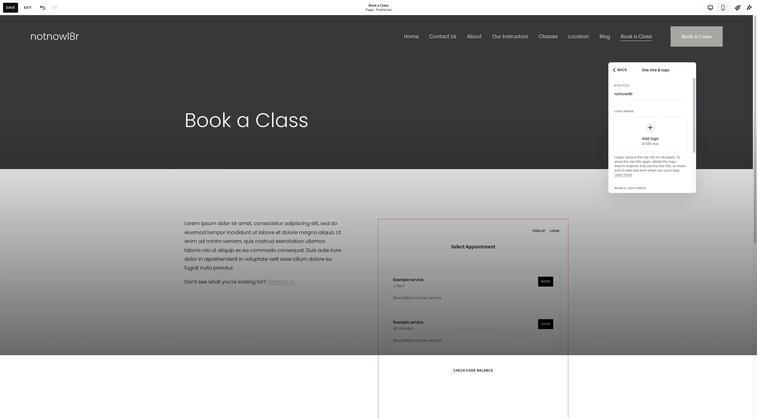 Task type: vqa. For each thing, say whether or not it's contained in the screenshot.
rightmost Logo
yes



Task type: describe. For each thing, give the bounding box(es) containing it.
1 vertical spatial use
[[664, 168, 670, 172]]

mobile logo image
[[615, 187, 647, 190]]

don't
[[60, 177, 68, 181]]

book a class
[[19, 142, 43, 147]]

disabled
[[69, 172, 82, 176]]

2 horizontal spatial site
[[659, 164, 665, 168]]

version 7.1
[[9, 269, 25, 273]]

site title & logo
[[642, 67, 670, 72]]

·
[[375, 8, 375, 12]]

location
[[19, 118, 35, 123]]

site for site title & logo
[[642, 67, 649, 72]]

not
[[31, 200, 36, 204]]

protected,
[[30, 177, 46, 181]]

1 horizontal spatial logo
[[627, 187, 636, 190]]

website tools button
[[9, 251, 81, 263]]

even
[[640, 168, 648, 172]]

learn more link
[[615, 173, 633, 177]]

1 vertical spatial logo.
[[673, 168, 681, 172]]

0 vertical spatial site
[[644, 155, 649, 159]]

back
[[618, 68, 628, 72]]

logo
[[662, 67, 670, 72]]

logos replace the site title on all pages. to show the site title again, delete the logo. search engines only use the site title, so make sure to add one even when you use a logo. learn more
[[615, 155, 686, 177]]

book a class page · published
[[366, 3, 392, 12]]

the down replace
[[624, 159, 629, 164]]

website tools
[[9, 254, 34, 259]]

discover
[[9, 185, 22, 189]]

back button
[[612, 64, 629, 76]]

sure
[[615, 168, 622, 172]]

7.1
[[22, 269, 25, 273]]

site title
[[615, 84, 630, 87]]

learn more
[[33, 185, 51, 189]]

demo for location
[[37, 119, 47, 123]]

linked
[[37, 200, 46, 204]]

only
[[640, 164, 646, 168]]

not linked is empty
[[31, 200, 59, 204]]

save
[[6, 5, 15, 9]]

pages.
[[666, 155, 676, 159]]

0 vertical spatial logo
[[615, 110, 624, 113]]

blog demo
[[19, 130, 39, 135]]

empty
[[50, 200, 59, 204]]

the inside "these pages are public unless they're disabled or password-protected, but they don't appear in the navigation. search engines can also discover them."
[[13, 181, 18, 185]]

navigation.
[[18, 181, 35, 185]]

password-
[[13, 177, 30, 181]]

to
[[622, 168, 626, 172]]

site for site title
[[615, 84, 621, 87]]

when
[[648, 168, 657, 172]]

exit button
[[21, 3, 35, 12]]

page
[[366, 8, 374, 12]]

are
[[30, 172, 35, 176]]

1 vertical spatial title
[[650, 155, 656, 159]]

unless
[[46, 172, 56, 176]]

0 horizontal spatial learn
[[33, 185, 42, 189]]

the down all
[[664, 159, 669, 164]]

the down delete
[[654, 164, 659, 168]]

class for book a class
[[33, 142, 43, 147]]

class for book a class page · published
[[380, 3, 389, 7]]

they're
[[57, 172, 68, 176]]

0 vertical spatial image
[[624, 110, 634, 113]]

0 vertical spatial use
[[647, 164, 653, 168]]

they
[[53, 177, 59, 181]]

the up again,
[[638, 155, 643, 159]]

learn inside logos replace the site title on all pages. to show the site title again, delete the logo. search engines only use the site title, so make sure to add one even when you use a logo. learn more
[[615, 173, 624, 177]]



Task type: locate. For each thing, give the bounding box(es) containing it.
0 horizontal spatial image
[[624, 110, 634, 113]]

logo. up so
[[669, 159, 677, 164]]

home
[[10, 10, 21, 14]]

pages down 'home'
[[9, 26, 32, 35]]

book inside book a class page · published
[[369, 3, 377, 7]]

2 vertical spatial site
[[659, 164, 665, 168]]

0 horizontal spatial engines
[[48, 181, 60, 185]]

site up again,
[[644, 155, 649, 159]]

class inside book a class page · published
[[380, 3, 389, 7]]

site
[[644, 155, 649, 159], [630, 159, 635, 164], [659, 164, 665, 168]]

0 vertical spatial search
[[615, 164, 626, 168]]

more
[[42, 185, 51, 189]]

class up published
[[380, 3, 389, 7]]

published
[[376, 8, 392, 12]]

engines up add
[[627, 164, 639, 168]]

site
[[642, 67, 649, 72], [615, 84, 621, 87]]

1 vertical spatial image
[[637, 187, 647, 190]]

or
[[9, 177, 12, 181]]

logo right mobile
[[627, 187, 636, 190]]

pages
[[19, 172, 29, 176]]

search for protected,
[[36, 181, 47, 185]]

demo for blog
[[30, 131, 39, 135]]

learn
[[615, 173, 624, 177], [33, 185, 42, 189]]

1 vertical spatial site
[[630, 159, 635, 164]]

website
[[9, 254, 24, 259]]

image down the title
[[624, 110, 634, 113]]

these pages are public unless they're disabled or password-protected, but they don't appear in the navigation. search engines can also discover them.
[[9, 172, 82, 189]]

0 vertical spatial a
[[378, 3, 380, 7]]

all
[[661, 155, 665, 159]]

but
[[47, 177, 52, 181]]

demo right location at the left of the page
[[37, 119, 47, 123]]

save button
[[3, 3, 18, 12]]

demo
[[37, 119, 47, 123], [30, 131, 39, 135]]

1 horizontal spatial site
[[644, 155, 649, 159]]

is
[[47, 200, 49, 204]]

a up published
[[378, 3, 380, 7]]

image down even
[[637, 187, 647, 190]]

None text field
[[615, 88, 687, 100]]

search
[[615, 164, 626, 168], [36, 181, 47, 185]]

1 vertical spatial pages
[[23, 242, 35, 247]]

site left &
[[642, 67, 649, 72]]

title
[[650, 67, 657, 72], [650, 155, 656, 159], [636, 159, 642, 164]]

1 vertical spatial search
[[36, 181, 47, 185]]

learn down sure
[[615, 173, 624, 177]]

utilities
[[9, 231, 25, 237]]

1 horizontal spatial image
[[637, 187, 647, 190]]

0 vertical spatial learn
[[615, 173, 624, 177]]

&
[[658, 67, 661, 72]]

a down blog demo
[[30, 142, 32, 147]]

class inside button
[[33, 142, 43, 147]]

0 horizontal spatial logo
[[615, 110, 624, 113]]

a inside logos replace the site title on all pages. to show the site title again, delete the logo. search engines only use the site title, so make sure to add one even when you use a logo. learn more
[[671, 168, 672, 172]]

logo image
[[615, 110, 634, 113]]

1 vertical spatial book
[[19, 142, 29, 147]]

learn down protected,
[[33, 185, 42, 189]]

title left &
[[650, 67, 657, 72]]

image
[[624, 110, 634, 113], [637, 187, 647, 190]]

1 vertical spatial site
[[615, 84, 621, 87]]

1 vertical spatial a
[[30, 142, 32, 147]]

title,
[[666, 164, 672, 168]]

0 horizontal spatial book
[[19, 142, 29, 147]]

book a class button
[[0, 139, 90, 151]]

0 vertical spatial site
[[642, 67, 649, 72]]

add
[[626, 168, 632, 172]]

logos
[[615, 155, 625, 159]]

show
[[615, 159, 623, 164]]

the
[[638, 155, 643, 159], [624, 159, 629, 164], [664, 159, 669, 164], [654, 164, 659, 168], [13, 181, 18, 185]]

use down again,
[[647, 164, 653, 168]]

replace
[[625, 155, 637, 159]]

0 horizontal spatial class
[[33, 142, 43, 147]]

engines for they
[[48, 181, 60, 185]]

0 vertical spatial class
[[380, 3, 389, 7]]

search inside logos replace the site title on all pages. to show the site title again, delete the logo. search engines only use the site title, so make sure to add one even when you use a logo. learn more
[[615, 164, 626, 168]]

logo. down so
[[673, 168, 681, 172]]

1 vertical spatial logo
[[627, 187, 636, 190]]

0 vertical spatial book
[[369, 3, 377, 7]]

class
[[380, 3, 389, 7], [33, 142, 43, 147]]

again,
[[643, 159, 652, 164]]

pages
[[9, 26, 32, 35], [23, 242, 35, 247]]

use
[[647, 164, 653, 168], [664, 168, 670, 172]]

1 horizontal spatial a
[[378, 3, 380, 7]]

0 vertical spatial demo
[[37, 119, 47, 123]]

0 horizontal spatial search
[[36, 181, 47, 185]]

demo inside location demo
[[37, 119, 47, 123]]

1 horizontal spatial learn
[[615, 173, 624, 177]]

2 vertical spatial title
[[636, 159, 642, 164]]

a inside book a class page · published
[[378, 3, 380, 7]]

pages up tools at the left
[[23, 242, 35, 247]]

tools
[[25, 254, 34, 259]]

0 horizontal spatial site
[[615, 84, 621, 87]]

search inside "these pages are public unless they're disabled or password-protected, but they don't appear in the navigation. search engines can also discover them."
[[36, 181, 47, 185]]

these
[[9, 172, 19, 176]]

more
[[625, 173, 633, 177]]

a for book a class
[[30, 142, 32, 147]]

location demo
[[19, 118, 47, 123]]

public
[[36, 172, 45, 176]]

logo down site title
[[615, 110, 624, 113]]

1 horizontal spatial book
[[369, 3, 377, 7]]

on
[[657, 155, 661, 159]]

system pages
[[9, 242, 35, 247]]

book for book a class page · published
[[369, 3, 377, 7]]

1 horizontal spatial class
[[380, 3, 389, 7]]

appear
[[69, 177, 80, 181]]

demo inside blog demo
[[30, 131, 39, 135]]

search up learn more
[[36, 181, 47, 185]]

1 horizontal spatial engines
[[627, 164, 639, 168]]

0 horizontal spatial use
[[647, 164, 653, 168]]

blog
[[19, 130, 28, 135]]

0 vertical spatial logo.
[[669, 159, 677, 164]]

a inside button
[[30, 142, 32, 147]]

title
[[622, 84, 630, 87]]

you
[[658, 168, 663, 172]]

title left on
[[650, 155, 656, 159]]

engines inside logos replace the site title on all pages. to show the site title again, delete the logo. search engines only use the site title, so make sure to add one even when you use a logo. learn more
[[627, 164, 639, 168]]

1 vertical spatial learn
[[33, 185, 42, 189]]

1 vertical spatial class
[[33, 142, 43, 147]]

book up '·'
[[369, 3, 377, 7]]

pages inside button
[[23, 242, 35, 247]]

search for show
[[615, 164, 626, 168]]

mobile
[[615, 187, 626, 190]]

1 horizontal spatial search
[[615, 164, 626, 168]]

engines for site
[[627, 164, 639, 168]]

a for book a class page · published
[[378, 3, 380, 7]]

a
[[378, 3, 380, 7], [30, 142, 32, 147], [671, 168, 672, 172]]

engines down "they"
[[48, 181, 60, 185]]

1 vertical spatial demo
[[30, 131, 39, 135]]

so
[[673, 164, 677, 168]]

learn more link
[[33, 185, 51, 190]]

book for book a class
[[19, 142, 29, 147]]

in
[[9, 181, 12, 185]]

0 horizontal spatial site
[[630, 159, 635, 164]]

2 horizontal spatial a
[[671, 168, 672, 172]]

use down title,
[[664, 168, 670, 172]]

1 horizontal spatial site
[[642, 67, 649, 72]]

system pages button
[[9, 239, 81, 251]]

engines
[[627, 164, 639, 168], [48, 181, 60, 185]]

1 vertical spatial engines
[[48, 181, 60, 185]]

site left the title
[[615, 84, 621, 87]]

one
[[633, 168, 639, 172]]

version
[[9, 269, 21, 273]]

engines inside "these pages are public unless they're disabled or password-protected, but they don't appear in the navigation. search engines can also discover them."
[[48, 181, 60, 185]]

a down title,
[[671, 168, 672, 172]]

them.
[[23, 185, 32, 189]]

delete
[[653, 159, 663, 164]]

can
[[61, 181, 67, 185]]

search down show
[[615, 164, 626, 168]]

class down blog demo
[[33, 142, 43, 147]]

system
[[9, 242, 22, 247]]

0 vertical spatial engines
[[627, 164, 639, 168]]

demo right blog
[[30, 131, 39, 135]]

0 vertical spatial title
[[650, 67, 657, 72]]

0 horizontal spatial a
[[30, 142, 32, 147]]

to
[[677, 155, 681, 159]]

1 horizontal spatial use
[[664, 168, 670, 172]]

also
[[68, 181, 74, 185]]

book inside button
[[19, 142, 29, 147]]

site up you
[[659, 164, 665, 168]]

0 vertical spatial pages
[[9, 26, 32, 35]]

book down blog
[[19, 142, 29, 147]]

logo
[[615, 110, 624, 113], [627, 187, 636, 190]]

home button
[[0, 6, 27, 18]]

make
[[678, 164, 686, 168]]

tab list
[[705, 3, 730, 12]]

2 vertical spatial a
[[671, 168, 672, 172]]

exit
[[24, 5, 32, 9]]

the up discover
[[13, 181, 18, 185]]

title up 'only'
[[636, 159, 642, 164]]

logo.
[[669, 159, 677, 164], [673, 168, 681, 172]]

site down replace
[[630, 159, 635, 164]]



